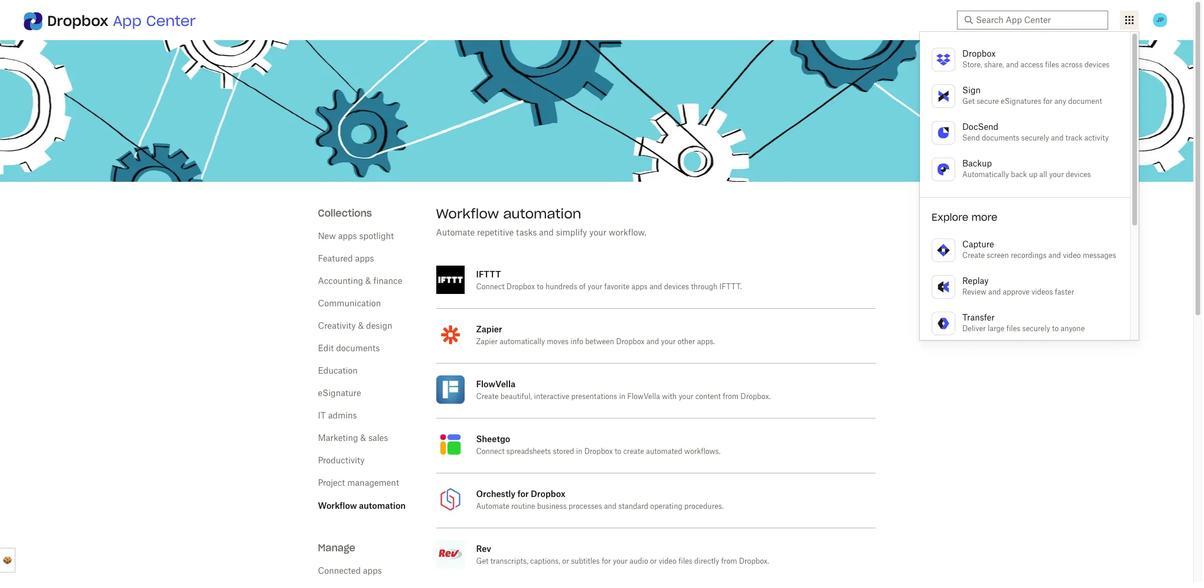 Task type: vqa. For each thing, say whether or not it's contained in the screenshot.
the here.
no



Task type: describe. For each thing, give the bounding box(es) containing it.
messages
[[1083, 252, 1117, 259]]

featured
[[318, 255, 353, 263]]

dropbox. inside flowvella create beautiful, interactive presentations in flowvella with your content from dropbox.
[[741, 393, 771, 400]]

transcripts,
[[491, 558, 528, 565]]

1 vertical spatial workflow
[[318, 501, 357, 511]]

apps.
[[697, 338, 715, 346]]

share,
[[985, 61, 1005, 69]]

0 vertical spatial workflow
[[436, 206, 499, 222]]

and inside capture create screen recordings and video messages
[[1049, 252, 1062, 259]]

spreadsheets
[[507, 448, 551, 455]]

between
[[586, 338, 614, 346]]

your inside rev get transcripts, captions, or subtitles for your audio or video files directly from dropbox.
[[613, 558, 628, 565]]

capture create screen recordings and video messages
[[963, 241, 1117, 259]]

& for sales
[[360, 435, 366, 443]]

dropbox inside the dropbox store, share, and access files across devices
[[963, 50, 996, 58]]

productivity link
[[318, 457, 365, 465]]

for inside sign get secure esignatures for any document
[[1044, 98, 1053, 105]]

create for flowvella
[[476, 393, 499, 400]]

files inside rev get transcripts, captions, or subtitles for your audio or video files directly from dropbox.
[[679, 558, 693, 565]]

communication link
[[318, 300, 381, 308]]

faster
[[1055, 289, 1075, 296]]

esignature
[[318, 390, 361, 398]]

from inside flowvella create beautiful, interactive presentations in flowvella with your content from dropbox.
[[723, 393, 739, 400]]

2 zapier from the top
[[476, 338, 498, 346]]

business
[[537, 503, 567, 510]]

sheetgo
[[476, 434, 510, 444]]

creativity
[[318, 323, 356, 331]]

procedures.
[[685, 503, 724, 510]]

and right tasks
[[539, 229, 554, 237]]

docsend
[[963, 123, 999, 132]]

1 vertical spatial flowvella
[[628, 393, 660, 400]]

simplify
[[556, 229, 587, 237]]

apps inside ifttt connect dropbox to hundreds of your favorite apps and devices through ifttt.
[[632, 284, 648, 291]]

ifttt connect dropbox to hundreds of your favorite apps and devices through ifttt.
[[476, 269, 742, 291]]

0 vertical spatial workflow automation
[[436, 206, 582, 222]]

1 vertical spatial workflow automation
[[318, 501, 406, 511]]

devices inside ifttt connect dropbox to hundreds of your favorite apps and devices through ifttt.
[[664, 284, 689, 291]]

esignature link
[[318, 390, 361, 398]]

your right simplify
[[590, 229, 607, 237]]

marketing & sales
[[318, 435, 388, 443]]

rev get transcripts, captions, or subtitles for your audio or video files directly from dropbox.
[[476, 544, 770, 565]]

videos
[[1032, 289, 1053, 296]]

edit
[[318, 345, 334, 353]]

create for capture
[[963, 252, 985, 259]]

get for sign
[[963, 98, 975, 105]]

and inside zapier zapier automatically moves info between dropbox and your other apps.
[[647, 338, 659, 346]]

0 vertical spatial automate
[[436, 229, 475, 237]]

your inside flowvella create beautiful, interactive presentations in flowvella with your content from dropbox.
[[679, 393, 694, 400]]

dropbox left 'app'
[[47, 12, 109, 30]]

project management link
[[318, 480, 399, 488]]

recordings
[[1011, 252, 1047, 259]]

track
[[1066, 135, 1083, 142]]

up
[[1029, 171, 1038, 178]]

repetitive
[[477, 229, 514, 237]]

connect for sheetgo
[[476, 448, 505, 455]]

document
[[1069, 98, 1103, 105]]

it admins link
[[318, 412, 357, 421]]

creativity & design link
[[318, 323, 392, 331]]

sign
[[963, 87, 981, 95]]

favorite
[[605, 284, 630, 291]]

info
[[571, 338, 584, 346]]

edit documents link
[[318, 345, 380, 353]]

apps for connected apps
[[363, 568, 382, 576]]

hundreds
[[546, 284, 578, 291]]

automate inside orchestly for dropbox automate routine business processes and standard operating procedures.
[[476, 503, 510, 510]]

captions,
[[530, 558, 561, 565]]

accounting & finance link
[[318, 278, 402, 286]]

backup
[[963, 160, 992, 168]]

transfer deliver large files securely to anyone
[[963, 314, 1085, 333]]

processes
[[569, 503, 602, 510]]

and inside orchestly for dropbox automate routine business processes and standard operating procedures.
[[604, 503, 617, 510]]

ifttt
[[476, 269, 501, 279]]

featured apps link
[[318, 255, 374, 263]]

accounting
[[318, 278, 363, 286]]

and inside docsend send documents securely and track activity
[[1052, 135, 1064, 142]]

and inside the dropbox store, share, and access files across devices
[[1007, 61, 1019, 69]]

creativity & design
[[318, 323, 392, 331]]

0 horizontal spatial automation
[[359, 501, 406, 511]]

ifttt.
[[720, 284, 742, 291]]

explore more
[[932, 211, 998, 223]]

edit documents
[[318, 345, 380, 353]]

project management
[[318, 480, 399, 488]]

it
[[318, 412, 326, 421]]

dropbox inside orchestly for dropbox automate routine business processes and standard operating procedures.
[[531, 489, 566, 499]]

connected
[[318, 568, 361, 576]]

files inside transfer deliver large files securely to anyone
[[1007, 325, 1021, 333]]

other
[[678, 338, 695, 346]]

capture
[[963, 241, 995, 249]]

education link
[[318, 367, 358, 376]]

dropbox inside ifttt connect dropbox to hundreds of your favorite apps and devices through ifttt.
[[507, 284, 535, 291]]

interactive
[[534, 393, 570, 400]]

sign get secure esignatures for any document
[[963, 87, 1103, 105]]

approve
[[1003, 289, 1030, 296]]

& for design
[[358, 323, 364, 331]]

large
[[988, 325, 1005, 333]]

directly
[[695, 558, 720, 565]]

back
[[1011, 171, 1027, 178]]

get for rev
[[476, 558, 489, 565]]

center
[[146, 12, 196, 30]]

to inside transfer deliver large files securely to anyone
[[1053, 325, 1059, 333]]

store,
[[963, 61, 983, 69]]



Task type: locate. For each thing, give the bounding box(es) containing it.
workflow.
[[609, 229, 647, 237]]

automatically
[[500, 338, 545, 346]]

1 connect from the top
[[476, 284, 505, 291]]

securely inside docsend send documents securely and track activity
[[1022, 135, 1050, 142]]

your inside zapier zapier automatically moves info between dropbox and your other apps.
[[661, 338, 676, 346]]

with
[[662, 393, 677, 400]]

and left other
[[647, 338, 659, 346]]

app
[[113, 12, 142, 30]]

automate
[[436, 229, 475, 237], [476, 503, 510, 510]]

orchestly for dropbox automate routine business processes and standard operating procedures.
[[476, 489, 724, 510]]

for inside rev get transcripts, captions, or subtitles for your audio or video files directly from dropbox.
[[602, 558, 611, 565]]

spotlight
[[359, 233, 394, 241]]

flowvella left with
[[628, 393, 660, 400]]

workflow automation link
[[318, 501, 406, 511]]

0 horizontal spatial create
[[476, 393, 499, 400]]

2 connect from the top
[[476, 448, 505, 455]]

automatically
[[963, 171, 1009, 178]]

& left sales
[[360, 435, 366, 443]]

or right audio
[[650, 558, 657, 565]]

moves
[[547, 338, 569, 346]]

to left create
[[615, 448, 622, 455]]

& for finance
[[366, 278, 371, 286]]

admins
[[328, 412, 357, 421]]

2 horizontal spatial files
[[1046, 61, 1060, 69]]

get down rev
[[476, 558, 489, 565]]

2 or from the left
[[650, 558, 657, 565]]

and right share,
[[1007, 61, 1019, 69]]

1 vertical spatial files
[[1007, 325, 1021, 333]]

beautiful,
[[501, 393, 532, 400]]

1 horizontal spatial create
[[963, 252, 985, 259]]

through
[[691, 284, 718, 291]]

deliver
[[963, 325, 986, 333]]

from right content
[[723, 393, 739, 400]]

1 horizontal spatial to
[[615, 448, 622, 455]]

apps for new apps spotlight
[[338, 233, 357, 241]]

collections
[[318, 207, 372, 219]]

devices inside backup automatically back up all your devices
[[1066, 171, 1091, 178]]

1 vertical spatial to
[[1053, 325, 1059, 333]]

your left audio
[[613, 558, 628, 565]]

from inside rev get transcripts, captions, or subtitles for your audio or video files directly from dropbox.
[[722, 558, 737, 565]]

secure
[[977, 98, 999, 105]]

create inside flowvella create beautiful, interactive presentations in flowvella with your content from dropbox.
[[476, 393, 499, 400]]

dropbox up 'business'
[[531, 489, 566, 499]]

1 horizontal spatial or
[[650, 558, 657, 565]]

apps for featured apps
[[355, 255, 374, 263]]

1 vertical spatial documents
[[336, 345, 380, 353]]

0 vertical spatial zapier
[[476, 324, 502, 334]]

and
[[1007, 61, 1019, 69], [1052, 135, 1064, 142], [539, 229, 554, 237], [1049, 252, 1062, 259], [650, 284, 662, 291], [989, 289, 1001, 296], [647, 338, 659, 346], [604, 503, 617, 510]]

access
[[1021, 61, 1044, 69]]

sheetgo connect spreadsheets stored in dropbox to create automated workflows.
[[476, 434, 721, 455]]

your right with
[[679, 393, 694, 400]]

dropbox left 'hundreds'
[[507, 284, 535, 291]]

0 vertical spatial devices
[[1085, 61, 1110, 69]]

flowvella up beautiful,
[[476, 379, 516, 389]]

1 vertical spatial &
[[358, 323, 364, 331]]

1 vertical spatial in
[[576, 448, 583, 455]]

flowvella
[[476, 379, 516, 389], [628, 393, 660, 400]]

tasks
[[516, 229, 537, 237]]

workflow automation down project management
[[318, 501, 406, 511]]

documents
[[982, 135, 1020, 142], [336, 345, 380, 353]]

automation down the management
[[359, 501, 406, 511]]

automated
[[646, 448, 683, 455]]

apps
[[338, 233, 357, 241], [355, 255, 374, 263], [632, 284, 648, 291], [363, 568, 382, 576]]

1 horizontal spatial get
[[963, 98, 975, 105]]

Search App Center text field
[[976, 14, 1102, 27]]

in right stored
[[576, 448, 583, 455]]

securely inside transfer deliver large files securely to anyone
[[1023, 325, 1051, 333]]

1 vertical spatial connect
[[476, 448, 505, 455]]

connect down sheetgo
[[476, 448, 505, 455]]

project
[[318, 480, 345, 488]]

zapier left automatically
[[476, 338, 498, 346]]

0 vertical spatial connect
[[476, 284, 505, 291]]

rev
[[476, 544, 491, 554]]

esignatures
[[1001, 98, 1042, 105]]

1 vertical spatial automate
[[476, 503, 510, 510]]

1 horizontal spatial documents
[[982, 135, 1020, 142]]

stored
[[553, 448, 574, 455]]

create inside capture create screen recordings and video messages
[[963, 252, 985, 259]]

replay review and approve videos faster
[[963, 278, 1075, 296]]

transfer
[[963, 314, 995, 323]]

automate left repetitive
[[436, 229, 475, 237]]

files right large
[[1007, 325, 1021, 333]]

create
[[963, 252, 985, 259], [476, 393, 499, 400]]

to inside ifttt connect dropbox to hundreds of your favorite apps and devices through ifttt.
[[537, 284, 544, 291]]

replay
[[963, 278, 989, 286]]

0 vertical spatial to
[[537, 284, 544, 291]]

0 horizontal spatial flowvella
[[476, 379, 516, 389]]

to left anyone
[[1053, 325, 1059, 333]]

0 vertical spatial get
[[963, 98, 975, 105]]

0 vertical spatial flowvella
[[476, 379, 516, 389]]

dropbox store, share, and access files across devices
[[963, 50, 1110, 69]]

to
[[537, 284, 544, 291], [1053, 325, 1059, 333], [615, 448, 622, 455]]

0 vertical spatial for
[[1044, 98, 1053, 105]]

your right of
[[588, 284, 603, 291]]

presentations
[[572, 393, 618, 400]]

securely left anyone
[[1023, 325, 1051, 333]]

content
[[696, 393, 721, 400]]

and right the favorite
[[650, 284, 662, 291]]

sales
[[369, 435, 388, 443]]

from right directly at the bottom of the page
[[722, 558, 737, 565]]

1 vertical spatial zapier
[[476, 338, 498, 346]]

operating
[[651, 503, 683, 510]]

apps up accounting & finance
[[355, 255, 374, 263]]

securely up backup automatically back up all your devices
[[1022, 135, 1050, 142]]

orchestly
[[476, 489, 516, 499]]

and right recordings
[[1049, 252, 1062, 259]]

documents down creativity & design
[[336, 345, 380, 353]]

connect inside sheetgo connect spreadsheets stored in dropbox to create automated workflows.
[[476, 448, 505, 455]]

1 horizontal spatial automate
[[476, 503, 510, 510]]

0 vertical spatial automation
[[503, 206, 582, 222]]

connected apps
[[318, 568, 382, 576]]

0 horizontal spatial to
[[537, 284, 544, 291]]

0 vertical spatial dropbox.
[[741, 393, 771, 400]]

any
[[1055, 98, 1067, 105]]

send
[[963, 135, 980, 142]]

1 horizontal spatial in
[[619, 393, 626, 400]]

video inside capture create screen recordings and video messages
[[1063, 252, 1081, 259]]

automation up the automate repetitive tasks and simplify your workflow.
[[503, 206, 582, 222]]

activity
[[1085, 135, 1109, 142]]

management
[[347, 480, 399, 488]]

0 vertical spatial in
[[619, 393, 626, 400]]

it admins
[[318, 412, 357, 421]]

2 horizontal spatial to
[[1053, 325, 1059, 333]]

create
[[624, 448, 644, 455]]

get inside sign get secure esignatures for any document
[[963, 98, 975, 105]]

2 vertical spatial &
[[360, 435, 366, 443]]

or left the subtitles
[[563, 558, 569, 565]]

design
[[366, 323, 392, 331]]

zapier up automatically
[[476, 324, 502, 334]]

workflow down project
[[318, 501, 357, 511]]

dropbox inside sheetgo connect spreadsheets stored in dropbox to create automated workflows.
[[585, 448, 613, 455]]

devices left the 'through' at the top right of the page
[[664, 284, 689, 291]]

0 vertical spatial documents
[[982, 135, 1020, 142]]

1 or from the left
[[563, 558, 569, 565]]

0 horizontal spatial files
[[679, 558, 693, 565]]

and left track
[[1052, 135, 1064, 142]]

0 horizontal spatial documents
[[336, 345, 380, 353]]

apps right the favorite
[[632, 284, 648, 291]]

1 vertical spatial for
[[518, 489, 529, 499]]

workflow up repetitive
[[436, 206, 499, 222]]

& left finance
[[366, 278, 371, 286]]

apps right "new"
[[338, 233, 357, 241]]

new
[[318, 233, 336, 241]]

devices inside the dropbox store, share, and access files across devices
[[1085, 61, 1110, 69]]

1 vertical spatial get
[[476, 558, 489, 565]]

in inside flowvella create beautiful, interactive presentations in flowvella with your content from dropbox.
[[619, 393, 626, 400]]

dropbox right between in the bottom of the page
[[616, 338, 645, 346]]

and inside ifttt connect dropbox to hundreds of your favorite apps and devices through ifttt.
[[650, 284, 662, 291]]

connect for ifttt
[[476, 284, 505, 291]]

dropbox
[[47, 12, 109, 30], [963, 50, 996, 58], [507, 284, 535, 291], [616, 338, 645, 346], [585, 448, 613, 455], [531, 489, 566, 499]]

for right the subtitles
[[602, 558, 611, 565]]

0 vertical spatial from
[[723, 393, 739, 400]]

1 horizontal spatial files
[[1007, 325, 1021, 333]]

0 horizontal spatial video
[[659, 558, 677, 565]]

and inside replay review and approve videos faster
[[989, 289, 1001, 296]]

dropbox.
[[741, 393, 771, 400], [739, 558, 770, 565]]

1 zapier from the top
[[476, 324, 502, 334]]

1 horizontal spatial flowvella
[[628, 393, 660, 400]]

featured apps
[[318, 255, 374, 263]]

0 horizontal spatial get
[[476, 558, 489, 565]]

of
[[579, 284, 586, 291]]

to left 'hundreds'
[[537, 284, 544, 291]]

2 horizontal spatial for
[[1044, 98, 1053, 105]]

dropbox. inside rev get transcripts, captions, or subtitles for your audio or video files directly from dropbox.
[[739, 558, 770, 565]]

dropbox right stored
[[585, 448, 613, 455]]

screen
[[987, 252, 1009, 259]]

your right all
[[1050, 171, 1064, 178]]

and right review
[[989, 289, 1001, 296]]

video
[[1063, 252, 1081, 259], [659, 558, 677, 565]]

documents down docsend
[[982, 135, 1020, 142]]

0 horizontal spatial workflow
[[318, 501, 357, 511]]

0 horizontal spatial or
[[563, 558, 569, 565]]

files left directly at the bottom of the page
[[679, 558, 693, 565]]

devices right across
[[1085, 61, 1110, 69]]

connected apps link
[[318, 568, 382, 576]]

2 vertical spatial devices
[[664, 284, 689, 291]]

communication
[[318, 300, 381, 308]]

video left messages
[[1063, 252, 1081, 259]]

1 vertical spatial from
[[722, 558, 737, 565]]

and left standard
[[604, 503, 617, 510]]

video inside rev get transcripts, captions, or subtitles for your audio or video files directly from dropbox.
[[659, 558, 677, 565]]

your left other
[[661, 338, 676, 346]]

zapier zapier automatically moves info between dropbox and your other apps.
[[476, 324, 715, 346]]

files left across
[[1046, 61, 1060, 69]]

your inside ifttt connect dropbox to hundreds of your favorite apps and devices through ifttt.
[[588, 284, 603, 291]]

flowvella create beautiful, interactive presentations in flowvella with your content from dropbox.
[[476, 379, 771, 400]]

0 horizontal spatial for
[[518, 489, 529, 499]]

dropbox up store, on the right of page
[[963, 50, 996, 58]]

in right presentations
[[619, 393, 626, 400]]

1 horizontal spatial video
[[1063, 252, 1081, 259]]

workflow automation up repetitive
[[436, 206, 582, 222]]

for left any
[[1044, 98, 1053, 105]]

for inside orchestly for dropbox automate routine business processes and standard operating procedures.
[[518, 489, 529, 499]]

your inside backup automatically back up all your devices
[[1050, 171, 1064, 178]]

1 horizontal spatial automation
[[503, 206, 582, 222]]

files inside the dropbox store, share, and access files across devices
[[1046, 61, 1060, 69]]

get down sign
[[963, 98, 975, 105]]

0 horizontal spatial automate
[[436, 229, 475, 237]]

& left design
[[358, 323, 364, 331]]

docsend send documents securely and track activity
[[963, 123, 1109, 142]]

dropbox. right content
[[741, 393, 771, 400]]

to inside sheetgo connect spreadsheets stored in dropbox to create automated workflows.
[[615, 448, 622, 455]]

explore
[[932, 211, 969, 223]]

0 horizontal spatial in
[[576, 448, 583, 455]]

1 vertical spatial securely
[[1023, 325, 1051, 333]]

0 horizontal spatial workflow automation
[[318, 501, 406, 511]]

devices right all
[[1066, 171, 1091, 178]]

for up the routine
[[518, 489, 529, 499]]

create left beautiful,
[[476, 393, 499, 400]]

create down capture
[[963, 252, 985, 259]]

1 vertical spatial video
[[659, 558, 677, 565]]

or
[[563, 558, 569, 565], [650, 558, 657, 565]]

automate down orchestly
[[476, 503, 510, 510]]

get
[[963, 98, 975, 105], [476, 558, 489, 565]]

from
[[723, 393, 739, 400], [722, 558, 737, 565]]

1 vertical spatial create
[[476, 393, 499, 400]]

your
[[1050, 171, 1064, 178], [590, 229, 607, 237], [588, 284, 603, 291], [661, 338, 676, 346], [679, 393, 694, 400], [613, 558, 628, 565]]

1 vertical spatial automation
[[359, 501, 406, 511]]

in inside sheetgo connect spreadsheets stored in dropbox to create automated workflows.
[[576, 448, 583, 455]]

education
[[318, 367, 358, 376]]

dropbox inside zapier zapier automatically moves info between dropbox and your other apps.
[[616, 338, 645, 346]]

1 vertical spatial dropbox.
[[739, 558, 770, 565]]

0 vertical spatial video
[[1063, 252, 1081, 259]]

0 vertical spatial &
[[366, 278, 371, 286]]

2 vertical spatial to
[[615, 448, 622, 455]]

2 vertical spatial for
[[602, 558, 611, 565]]

apps right connected at bottom
[[363, 568, 382, 576]]

dropbox. right directly at the bottom of the page
[[739, 558, 770, 565]]

documents inside docsend send documents securely and track activity
[[982, 135, 1020, 142]]

manage
[[318, 542, 355, 554]]

finance
[[374, 278, 402, 286]]

accounting & finance
[[318, 278, 402, 286]]

2 vertical spatial files
[[679, 558, 693, 565]]

video right audio
[[659, 558, 677, 565]]

0 vertical spatial securely
[[1022, 135, 1050, 142]]

connect inside ifttt connect dropbox to hundreds of your favorite apps and devices through ifttt.
[[476, 284, 505, 291]]

new apps spotlight link
[[318, 233, 394, 241]]

1 horizontal spatial workflow automation
[[436, 206, 582, 222]]

connect down 'ifttt'
[[476, 284, 505, 291]]

1 vertical spatial devices
[[1066, 171, 1091, 178]]

1 horizontal spatial workflow
[[436, 206, 499, 222]]

automate repetitive tasks and simplify your workflow.
[[436, 229, 647, 237]]

0 vertical spatial files
[[1046, 61, 1060, 69]]

1 horizontal spatial for
[[602, 558, 611, 565]]

0 vertical spatial create
[[963, 252, 985, 259]]

new apps spotlight
[[318, 233, 394, 241]]

get inside rev get transcripts, captions, or subtitles for your audio or video files directly from dropbox.
[[476, 558, 489, 565]]



